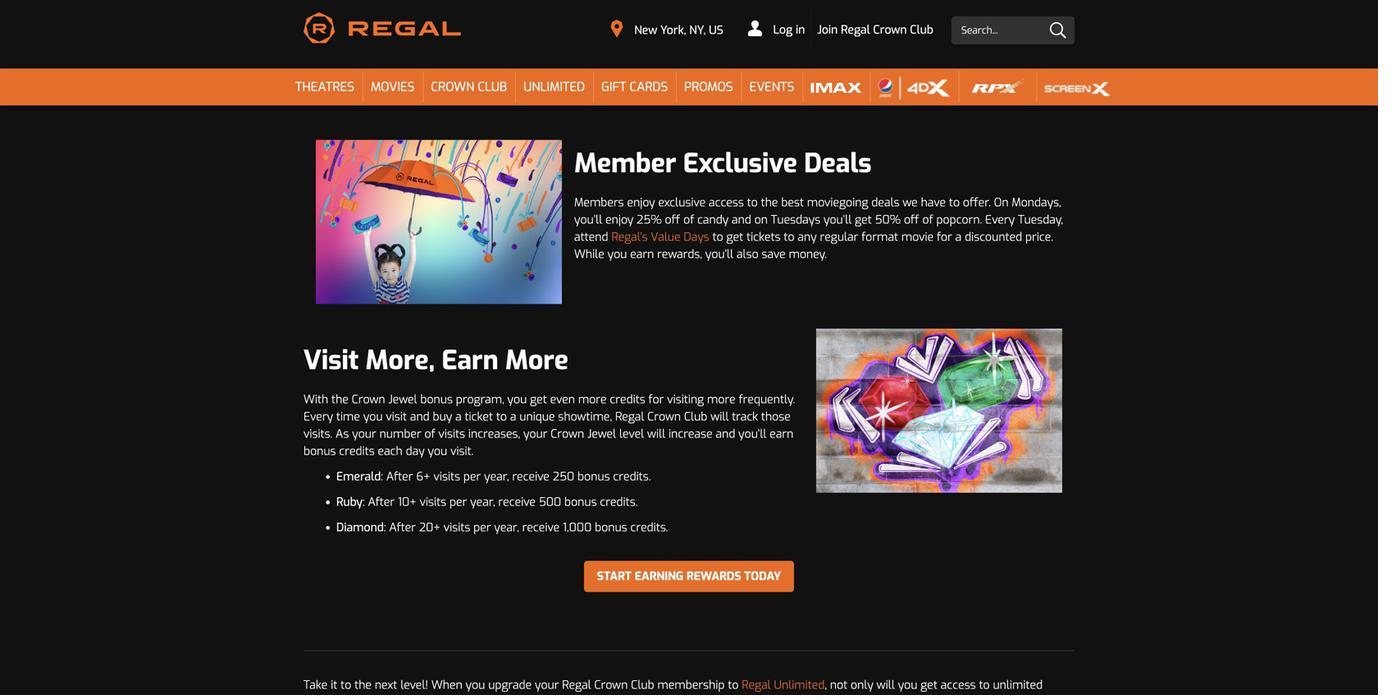 Task type: describe. For each thing, give the bounding box(es) containing it.
100
[[538, 0, 557, 4]]

increase
[[669, 426, 713, 441]]

Search... text field
[[952, 16, 1075, 44]]

we're
[[304, 58, 331, 73]]

visit
[[386, 409, 407, 424]]

earn inside the with the crown jewel bonus program, you get even more credits for visiting more frequently. every time you visit and buy a ticket to a unique showtime, regal crown club will track those visits. as your number of visits increases, your crown jewel level will increase and you'll earn bonus credits each day you visit.
[[770, 426, 794, 441]]

showtime,
[[558, 409, 612, 424]]

pepsi 4dx logo image
[[878, 75, 951, 100]]

regal inside the with the crown jewel bonus program, you get even more credits for visiting more frequently. every time you visit and buy a ticket to a unique showtime, regal crown club will track those visits. as your number of visits increases, your crown jewel level will increase and you'll earn bonus credits each day you visit.
[[615, 409, 645, 424]]

1 horizontal spatial jewel
[[588, 426, 616, 441]]

you left the upgrade
[[466, 677, 485, 692]]

regal right membership
[[742, 677, 771, 692]]

a right buy at the left
[[455, 409, 462, 424]]

a inside to get tickets to any regular format movie for a discounted price. while you earn rewards, you'll also save money.
[[956, 229, 962, 244]]

year, for 1,000
[[494, 520, 519, 535]]

tickets inside when you join regal crown club, you'll earn 100 credits for every dollar you spend on tickets and concessions. our
[[758, 0, 792, 4]]

club inside "crown club" "link"
[[478, 79, 507, 95]]

credits inside features a variety of items to spend your credits on. add to your theatre experience with free concessions and upsizes. decorate your space with posters, art prints, and unique movie merch. enter sweepstakes for incredible prize packs or trips. and we're always adding something new to the rewards store!
[[710, 6, 746, 21]]

, not only will you get access to unlimited movies, but you'll also earn more credits.
[[304, 677, 1043, 695]]

days
[[684, 229, 710, 244]]

and inside members enjoy exclusive access to the best moviegoing deals we have to offer. on mondays, you'll enjoy 25% off of candy and on tuesdays you'll get 50% off of popcorn. every tuesday, attend
[[732, 212, 752, 227]]

crown up time
[[352, 392, 385, 407]]

crown down the visiting
[[648, 409, 681, 424]]

log
[[773, 22, 793, 37]]

2 off from the left
[[904, 212, 920, 227]]

to down every
[[634, 6, 645, 21]]

of down exclusive
[[684, 212, 694, 227]]

promos
[[685, 79, 733, 95]]

exclusive
[[658, 195, 706, 210]]

your right the upgrade
[[535, 677, 559, 692]]

offer.
[[963, 195, 991, 210]]

mondays,
[[1012, 195, 1062, 210]]

unlimited
[[993, 677, 1043, 692]]

store!
[[577, 58, 608, 73]]

per for 6+
[[464, 469, 481, 484]]

for inside the with the crown jewel bonus program, you get even more credits for visiting more frequently. every time you visit and buy a ticket to a unique showtime, regal crown club will track those visits. as your number of visits increases, your crown jewel level will increase and you'll earn bonus credits each day you visit.
[[649, 392, 664, 407]]

regal image
[[304, 12, 461, 43]]

movie inside to get tickets to any regular format movie for a discounted price. while you earn rewards, you'll also save money.
[[902, 229, 934, 244]]

frequently.
[[739, 392, 795, 407]]

to up in
[[792, 6, 802, 21]]

your up ny,
[[683, 6, 707, 21]]

spend inside features a variety of items to spend your credits on. add to your theatre experience with free concessions and upsizes. decorate your space with posters, art prints, and unique movie merch. enter sweepstakes for incredible prize packs or trips. and we're always adding something new to the rewards store!
[[648, 6, 680, 21]]

crown inside "link"
[[431, 79, 475, 95]]

per for 10+
[[450, 494, 467, 509]]

events
[[750, 79, 795, 95]]

the inside members enjoy exclusive access to the best moviegoing deals we have to offer. on mondays, you'll enjoy 25% off of candy and on tuesdays you'll get 50% off of popcorn. every tuesday, attend
[[761, 195, 778, 210]]

bonus for : after 6+ visits per year, receive 250 bonus credits.
[[578, 469, 610, 484]]

prize
[[669, 41, 695, 56]]

regal's
[[612, 229, 648, 244]]

you right "day"
[[428, 443, 447, 459]]

1 horizontal spatial when
[[432, 677, 463, 692]]

your up prize
[[667, 23, 691, 38]]

tuesday,
[[1018, 212, 1064, 227]]

money.
[[789, 246, 827, 262]]

visits for 6+
[[434, 469, 460, 484]]

unique inside features a variety of items to spend your credits on. add to your theatre experience with free concessions and upsizes. decorate your space with posters, art prints, and unique movie merch. enter sweepstakes for incredible prize packs or trips. and we're always adding something new to the rewards store!
[[380, 41, 416, 56]]

credits. for : after 20+ visits per year, receive 1,000 bonus credits.
[[631, 520, 668, 535]]

when inside when you join regal crown club, you'll earn 100 credits for every dollar you spend on tickets and concessions. our
[[304, 0, 335, 4]]

the inside the with the crown jewel bonus program, you get even more credits for visiting more frequently. every time you visit and buy a ticket to a unique showtime, regal crown club will track those visits. as your number of visits increases, your crown jewel level will increase and you'll earn bonus credits each day you visit.
[[332, 392, 349, 407]]

earning
[[635, 569, 684, 584]]

250
[[553, 469, 575, 484]]

: for emerald
[[381, 469, 383, 484]]

unique inside the with the crown jewel bonus program, you get even more credits for visiting more frequently. every time you visit and buy a ticket to a unique showtime, regal crown club will track those visits. as your number of visits increases, your crown jewel level will increase and you'll earn bonus credits each day you visit.
[[520, 409, 555, 424]]

each
[[378, 443, 403, 459]]

level
[[620, 426, 644, 441]]

your right increases,
[[524, 426, 548, 441]]

number
[[380, 426, 422, 441]]

your right as
[[352, 426, 376, 441]]

theatre
[[331, 23, 369, 38]]

you'll inside the with the crown jewel bonus program, you get even more credits for visiting more frequently. every time you visit and buy a ticket to a unique showtime, regal crown club will track those visits. as your number of visits increases, your crown jewel level will increase and you'll earn bonus credits each day you visit.
[[739, 426, 767, 441]]

on inside members enjoy exclusive access to the best moviegoing deals we have to offer. on mondays, you'll enjoy 25% off of candy and on tuesdays you'll get 50% off of popcorn. every tuesday, attend
[[755, 212, 768, 227]]

you right dollar
[[684, 0, 703, 4]]

merch.
[[454, 41, 491, 56]]

bonus up buy at the left
[[420, 392, 453, 407]]

crown inside when you join regal crown club, you'll earn 100 credits for every dollar you spend on tickets and concessions. our
[[414, 0, 448, 4]]

and
[[774, 41, 795, 56]]

will inside , not only will you get access to unlimited movies, but you'll also earn more credits.
[[877, 677, 895, 692]]

after for 6+
[[386, 469, 413, 484]]

regal inside "link"
[[841, 22, 870, 37]]

you up concessions.
[[338, 0, 357, 4]]

log in
[[770, 22, 805, 37]]

also inside , not only will you get access to unlimited movies, but you'll also earn more credits.
[[399, 695, 421, 695]]

you'll inside , not only will you get access to unlimited movies, but you'll also earn more credits.
[[367, 695, 396, 695]]

get inside to get tickets to any regular format movie for a discounted price. while you earn rewards, you'll also save money.
[[727, 229, 744, 244]]

price.
[[1026, 229, 1054, 244]]

visits for 20+
[[444, 520, 470, 535]]

new
[[472, 58, 494, 73]]

member
[[574, 146, 676, 181]]

: for ruby
[[363, 494, 365, 509]]

50%
[[875, 212, 901, 227]]

bonus for : after 20+ visits per year, receive 1,000 bonus credits.
[[595, 520, 627, 535]]

rewards
[[687, 569, 742, 584]]

a up increases,
[[510, 409, 517, 424]]

after for 10+
[[368, 494, 395, 509]]

rpx - regal premium experience image
[[967, 75, 1029, 100]]

spend inside when you join regal crown club, you'll earn 100 credits for every dollar you spend on tickets and concessions. our
[[706, 0, 738, 4]]

0 vertical spatial enjoy
[[627, 195, 655, 210]]

more inside , not only will you get access to unlimited movies, but you'll also earn more credits.
[[451, 695, 479, 695]]

0 horizontal spatial unlimited
[[524, 79, 585, 95]]

imax image
[[811, 75, 862, 100]]

regal right the upgrade
[[562, 677, 591, 692]]

those
[[761, 409, 791, 424]]

with the crown jewel bonus program, you get even more credits for visiting more frequently. every time you visit and buy a ticket to a unique showtime, regal crown club will track those visits. as your number of visits increases, your crown jewel level will increase and you'll earn bonus credits each day you visit.
[[304, 392, 795, 459]]

york,
[[661, 23, 686, 38]]

packs
[[698, 41, 728, 56]]

emerald
[[336, 469, 381, 484]]

cards
[[630, 79, 668, 95]]

25%
[[637, 212, 662, 227]]

buy
[[433, 409, 452, 424]]

visiting
[[667, 392, 704, 407]]

crown down showtime,
[[551, 426, 584, 441]]

promos link
[[676, 68, 741, 105]]

dollar
[[650, 0, 680, 4]]

new york, ny, us
[[634, 23, 724, 38]]

theatres link
[[287, 68, 363, 105]]

diamond : after 20+ visits per year, receive 1,000 bonus credits.
[[336, 520, 671, 535]]

earn inside , not only will you get access to unlimited movies, but you'll also earn more credits.
[[424, 695, 448, 695]]

1 horizontal spatial more
[[578, 392, 607, 407]]

take
[[304, 677, 328, 692]]

ticket
[[465, 409, 493, 424]]

you inside to get tickets to any regular format movie for a discounted price. while you earn rewards, you'll also save money.
[[608, 246, 627, 262]]

new york, ny, us link
[[600, 16, 734, 43]]

to left the any on the top of page
[[784, 229, 795, 244]]

members enjoy exclusive access to the best moviegoing deals we have to offer. on mondays, you'll enjoy 25% off of candy and on tuesdays you'll get 50% off of popcorn. every tuesday, attend
[[574, 195, 1064, 244]]

to left "best"
[[747, 195, 758, 210]]

membership
[[658, 677, 725, 692]]

start
[[597, 569, 632, 584]]

to get tickets to any regular format movie for a discounted price. while you earn rewards, you'll also save money.
[[574, 229, 1054, 262]]

movies
[[371, 79, 415, 95]]

movies link
[[363, 68, 423, 105]]

to right membership
[[728, 677, 739, 692]]

day
[[406, 443, 425, 459]]

0 horizontal spatial jewel
[[389, 392, 417, 407]]

map marker icon image
[[611, 20, 623, 38]]

but
[[347, 695, 364, 695]]

visit.
[[451, 443, 474, 459]]

new
[[634, 23, 658, 38]]

and down track
[[716, 426, 736, 441]]

visits for 10+
[[420, 494, 447, 509]]

theatres
[[295, 79, 354, 95]]

credits up level at left bottom
[[610, 392, 646, 407]]

year, for 250
[[484, 469, 509, 484]]

visits.
[[304, 426, 333, 441]]

visits inside the with the crown jewel bonus program, you get even more credits for visiting more frequently. every time you visit and buy a ticket to a unique showtime, regal crown club will track those visits. as your number of visits increases, your crown jewel level will increase and you'll earn bonus credits each day you visit.
[[439, 426, 465, 441]]

get inside , not only will you get access to unlimited movies, but you'll also earn more credits.
[[921, 677, 938, 692]]

trips.
[[745, 41, 771, 56]]

sweepstakes
[[526, 41, 593, 56]]

500
[[539, 494, 561, 509]]

you'll up attend
[[574, 212, 603, 227]]

level!
[[401, 677, 428, 692]]

every inside members enjoy exclusive access to the best moviegoing deals we have to offer. on mondays, you'll enjoy 25% off of candy and on tuesdays you'll get 50% off of popcorn. every tuesday, attend
[[986, 212, 1015, 227]]

discounted
[[965, 229, 1023, 244]]

rewards
[[531, 58, 574, 73]]

regal unlimited link
[[742, 677, 825, 692]]

popcorn.
[[937, 212, 982, 227]]

crown club
[[431, 79, 507, 95]]

for inside to get tickets to any regular format movie for a discounted price. while you earn rewards, you'll also save money.
[[937, 229, 953, 244]]

get inside members enjoy exclusive access to the best moviegoing deals we have to offer. on mondays, you'll enjoy 25% off of candy and on tuesdays you'll get 50% off of popcorn. every tuesday, attend
[[855, 212, 872, 227]]

track
[[732, 409, 758, 424]]



Task type: locate. For each thing, give the bounding box(es) containing it.
0 horizontal spatial movie
[[419, 41, 451, 56]]

regal right join on the right top
[[841, 22, 870, 37]]

bonus
[[420, 392, 453, 407], [304, 443, 336, 459], [578, 469, 610, 484], [565, 494, 597, 509], [595, 520, 627, 535]]

visits up '20+'
[[420, 494, 447, 509]]

spend
[[706, 0, 738, 4], [648, 6, 680, 21]]

0 vertical spatial access
[[709, 195, 744, 210]]

as
[[336, 426, 349, 441]]

every inside the with the crown jewel bonus program, you get even more credits for visiting more frequently. every time you visit and buy a ticket to a unique showtime, regal crown club will track those visits. as your number of visits increases, your crown jewel level will increase and you'll earn bonus credits each day you visit.
[[304, 409, 333, 424]]

0 horizontal spatial also
[[399, 695, 421, 695]]

regal up our
[[382, 0, 411, 4]]

1 vertical spatial on
[[755, 212, 768, 227]]

1 with from the left
[[432, 23, 455, 38]]

1 vertical spatial receive
[[498, 494, 536, 509]]

will left track
[[711, 409, 729, 424]]

bonus right the 250
[[578, 469, 610, 484]]

1 vertical spatial also
[[399, 695, 421, 695]]

0 horizontal spatial access
[[709, 195, 744, 210]]

per
[[464, 469, 481, 484], [450, 494, 467, 509], [474, 520, 491, 535]]

join
[[360, 0, 379, 4]]

visits right '20+'
[[444, 520, 470, 535]]

receive for 250
[[512, 469, 550, 484]]

variety
[[548, 6, 584, 21]]

1 vertical spatial unique
[[520, 409, 555, 424]]

0 vertical spatial unlimited
[[524, 79, 585, 95]]

0 vertical spatial on
[[741, 0, 755, 4]]

: left '20+'
[[384, 520, 386, 535]]

after down 10+
[[389, 520, 416, 535]]

off down we
[[904, 212, 920, 227]]

on inside when you join regal crown club, you'll earn 100 credits for every dollar you spend on tickets and concessions. our
[[741, 0, 755, 4]]

every
[[986, 212, 1015, 227], [304, 409, 333, 424]]

club left membership
[[631, 677, 655, 692]]

us
[[709, 23, 724, 38]]

0 vertical spatial also
[[737, 246, 759, 262]]

ruby : after 10+ visits per year, receive 500 bonus credits.
[[336, 494, 638, 509]]

and up art
[[304, 6, 323, 21]]

movie up something
[[419, 41, 451, 56]]

club inside join regal crown club "link"
[[910, 22, 934, 37]]

get inside the with the crown jewel bonus program, you get even more credits for visiting more frequently. every time you visit and buy a ticket to a unique showtime, regal crown club will track those visits. as your number of visits increases, your crown jewel level will increase and you'll earn bonus credits each day you visit.
[[530, 392, 547, 407]]

credits.
[[613, 469, 651, 484], [600, 494, 638, 509], [631, 520, 668, 535], [482, 695, 520, 695]]

ny,
[[690, 23, 706, 38]]

adding
[[374, 58, 409, 73]]

0 horizontal spatial with
[[432, 23, 455, 38]]

ruby
[[336, 494, 363, 509]]

of inside the with the crown jewel bonus program, you get even more credits for visiting more frequently. every time you visit and buy a ticket to a unique showtime, regal crown club will track those visits. as your number of visits increases, your crown jewel level will increase and you'll earn bonus credits each day you visit.
[[425, 426, 435, 441]]

spend up us
[[706, 0, 738, 4]]

to up "popcorn."
[[949, 195, 960, 210]]

credits. inside , not only will you get access to unlimited movies, but you'll also earn more credits.
[[482, 695, 520, 695]]

1,000
[[563, 520, 592, 535]]

0 horizontal spatial unique
[[380, 41, 416, 56]]

get down the candy
[[727, 229, 744, 244]]

the up time
[[332, 392, 349, 407]]

club up increase
[[684, 409, 708, 424]]

deals
[[804, 146, 872, 181]]

1 horizontal spatial unique
[[520, 409, 555, 424]]

for inside when you join regal crown club, you'll earn 100 credits for every dollar you spend on tickets and concessions. our
[[599, 0, 614, 4]]

0 horizontal spatial when
[[304, 0, 335, 4]]

access left the unlimited
[[941, 677, 976, 692]]

0 horizontal spatial will
[[647, 426, 666, 441]]

year, for 500
[[470, 494, 495, 509]]

value
[[651, 229, 681, 244]]

after
[[386, 469, 413, 484], [368, 494, 395, 509], [389, 520, 416, 535]]

earn inside when you join regal crown club, you'll earn 100 credits for every dollar you spend on tickets and concessions. our
[[511, 0, 535, 4]]

have
[[921, 195, 946, 210]]

1 vertical spatial access
[[941, 677, 976, 692]]

1 horizontal spatial will
[[711, 409, 729, 424]]

tickets up save at the right
[[747, 229, 781, 244]]

you'll down moviegoing
[[824, 212, 852, 227]]

unique
[[380, 41, 416, 56], [520, 409, 555, 424]]

get up format
[[855, 212, 872, 227]]

2 with from the left
[[728, 23, 750, 38]]

exclusive
[[683, 146, 798, 181]]

the down enter
[[511, 58, 528, 73]]

1 vertical spatial movie
[[902, 229, 934, 244]]

0 horizontal spatial off
[[665, 212, 681, 227]]

1 horizontal spatial access
[[941, 677, 976, 692]]

1 vertical spatial tickets
[[747, 229, 781, 244]]

credits down as
[[339, 443, 375, 459]]

0 vertical spatial jewel
[[389, 392, 417, 407]]

a down "popcorn."
[[956, 229, 962, 244]]

you'll up store
[[480, 0, 508, 4]]

art
[[304, 41, 319, 56]]

format
[[862, 229, 899, 244]]

1 vertical spatial will
[[647, 426, 666, 441]]

you down regal's
[[608, 246, 627, 262]]

spend down dollar
[[648, 6, 680, 21]]

crown right join on the right top
[[874, 22, 907, 37]]

of down have
[[923, 212, 934, 227]]

every
[[618, 0, 647, 4]]

movie inside features a variety of items to spend your credits on. add to your theatre experience with free concessions and upsizes. decorate your space with posters, art prints, and unique movie merch. enter sweepstakes for incredible prize packs or trips. and we're always adding something new to the rewards store!
[[419, 41, 451, 56]]

and up always
[[358, 41, 377, 56]]

unlimited
[[524, 79, 585, 95], [774, 677, 825, 692]]

receive down 500
[[522, 520, 560, 535]]

you left visit
[[363, 409, 383, 424]]

2 vertical spatial after
[[389, 520, 416, 535]]

1 vertical spatial every
[[304, 409, 333, 424]]

1 vertical spatial jewel
[[588, 426, 616, 441]]

you'll down days
[[706, 246, 734, 262]]

and up sweepstakes
[[549, 23, 569, 38]]

0 vertical spatial receive
[[512, 469, 550, 484]]

1 vertical spatial when
[[432, 677, 463, 692]]

the inside features a variety of items to spend your credits on. add to your theatre experience with free concessions and upsizes. decorate your space with posters, art prints, and unique movie merch. enter sweepstakes for incredible prize packs or trips. and we're always adding something new to the rewards store!
[[511, 58, 528, 73]]

of inside features a variety of items to spend your credits on. add to your theatre experience with free concessions and upsizes. decorate your space with posters, art prints, and unique movie merch. enter sweepstakes for incredible prize packs or trips. and we're always adding something new to the rewards store!
[[587, 6, 598, 21]]

earn inside to get tickets to any regular format movie for a discounted price. while you earn rewards, you'll also save money.
[[630, 246, 654, 262]]

: up diamond
[[363, 494, 365, 509]]

only
[[851, 677, 874, 692]]

concessions
[[482, 23, 546, 38]]

tickets up add
[[758, 0, 792, 4]]

also left save at the right
[[737, 246, 759, 262]]

credits. for : after 10+ visits per year, receive 500 bonus credits.
[[600, 494, 638, 509]]

space
[[694, 23, 725, 38]]

of
[[587, 6, 598, 21], [684, 212, 694, 227], [923, 212, 934, 227], [425, 426, 435, 441]]

join regal crown club
[[818, 22, 934, 37]]

with down reward
[[432, 23, 455, 38]]

1 vertical spatial :
[[363, 494, 365, 509]]

crown down something
[[431, 79, 475, 95]]

members
[[574, 195, 624, 210]]

enjoy up 25% on the top left of the page
[[627, 195, 655, 210]]

deals
[[872, 195, 900, 210]]

you'll down track
[[739, 426, 767, 441]]

events link
[[741, 68, 803, 105]]

0 vertical spatial will
[[711, 409, 729, 424]]

1 horizontal spatial with
[[728, 23, 750, 38]]

to down the candy
[[713, 229, 724, 244]]

rewards,
[[657, 246, 702, 262]]

year, up ruby : after 10+ visits per year, receive 500 bonus credits.
[[484, 469, 509, 484]]

access up the candy
[[709, 195, 744, 210]]

club inside the with the crown jewel bonus program, you get even more credits for visiting more frequently. every time you visit and buy a ticket to a unique showtime, regal crown club will track those visits. as your number of visits increases, your crown jewel level will increase and you'll earn bonus credits each day you visit.
[[684, 409, 708, 424]]

earn
[[511, 0, 535, 4], [630, 246, 654, 262], [770, 426, 794, 441], [424, 695, 448, 695]]

you'll down next
[[367, 695, 396, 695]]

access inside members enjoy exclusive access to the best moviegoing deals we have to offer. on mondays, you'll enjoy 25% off of candy and on tuesdays you'll get 50% off of popcorn. every tuesday, attend
[[709, 195, 744, 210]]

or
[[731, 41, 742, 56]]

,
[[825, 677, 827, 692]]

to right it
[[341, 677, 351, 692]]

1 horizontal spatial spend
[[706, 0, 738, 4]]

also inside to get tickets to any regular format movie for a discounted price. while you earn rewards, you'll also save money.
[[737, 246, 759, 262]]

earn up 'features'
[[511, 0, 535, 4]]

credits inside when you join regal crown club, you'll earn 100 credits for every dollar you spend on tickets and concessions. our
[[560, 0, 596, 4]]

2 vertical spatial :
[[384, 520, 386, 535]]

free
[[458, 23, 479, 38]]

bonus up 1,000
[[565, 494, 597, 509]]

: down each
[[381, 469, 383, 484]]

you'll inside when you join regal crown club, you'll earn 100 credits for every dollar you spend on tickets and concessions. our
[[480, 0, 508, 4]]

jewel down showtime,
[[588, 426, 616, 441]]

visit more, earn more
[[304, 343, 569, 378]]

bonus down visits.
[[304, 443, 336, 459]]

on
[[741, 0, 755, 4], [755, 212, 768, 227]]

receive up the diamond : after 20+ visits per year, receive 1,000 bonus credits.
[[498, 494, 536, 509]]

1 horizontal spatial movie
[[902, 229, 934, 244]]

user icon image
[[748, 20, 762, 36]]

every up visits.
[[304, 409, 333, 424]]

1 vertical spatial unlimited
[[774, 677, 825, 692]]

jewel
[[389, 392, 417, 407], [588, 426, 616, 441]]

0 vertical spatial :
[[381, 469, 383, 484]]

1 vertical spatial after
[[368, 494, 395, 509]]

0 vertical spatial when
[[304, 0, 335, 4]]

you'll
[[480, 0, 508, 4], [574, 212, 603, 227], [824, 212, 852, 227], [706, 246, 734, 262], [739, 426, 767, 441], [367, 695, 396, 695]]

attend
[[574, 229, 608, 244]]

you right the program,
[[508, 392, 527, 407]]

2 vertical spatial will
[[877, 677, 895, 692]]

after left 10+
[[368, 494, 395, 509]]

of up upsizes.
[[587, 6, 598, 21]]

tickets inside to get tickets to any regular format movie for a discounted price. while you earn rewards, you'll also save money.
[[747, 229, 781, 244]]

join
[[818, 22, 838, 37]]

in
[[796, 22, 805, 37]]

screenx image
[[1045, 75, 1111, 100]]

2 horizontal spatial more
[[707, 392, 736, 407]]

upsizes.
[[572, 23, 613, 38]]

and left buy at the left
[[410, 409, 430, 424]]

after for 20+
[[389, 520, 416, 535]]

not
[[830, 677, 848, 692]]

2 vertical spatial per
[[474, 520, 491, 535]]

a inside features a variety of items to spend your credits on. add to your theatre experience with free concessions and upsizes. decorate your space with posters, art prints, and unique movie merch. enter sweepstakes for incredible prize packs or trips. and we're always adding something new to the rewards store!
[[539, 6, 545, 21]]

0 vertical spatial after
[[386, 469, 413, 484]]

0 vertical spatial unique
[[380, 41, 416, 56]]

when right level!
[[432, 677, 463, 692]]

per for 20+
[[474, 520, 491, 535]]

credits. up earning
[[631, 520, 668, 535]]

always
[[335, 58, 371, 73]]

something
[[413, 58, 469, 73]]

on.
[[749, 6, 765, 21]]

bonus for : after 10+ visits per year, receive 500 bonus credits.
[[565, 494, 597, 509]]

earn down regal's
[[630, 246, 654, 262]]

1 horizontal spatial every
[[986, 212, 1015, 227]]

more,
[[366, 343, 435, 378]]

decorate
[[617, 23, 664, 38]]

0 horizontal spatial more
[[451, 695, 479, 695]]

0 vertical spatial spend
[[706, 0, 738, 4]]

also down level!
[[399, 695, 421, 695]]

visits down buy at the left
[[439, 426, 465, 441]]

0 vertical spatial per
[[464, 469, 481, 484]]

reward store
[[418, 6, 489, 21]]

every down 'on'
[[986, 212, 1015, 227]]

visit
[[304, 343, 359, 378]]

0 vertical spatial movie
[[419, 41, 451, 56]]

next
[[375, 677, 397, 692]]

crown club link
[[423, 68, 515, 105]]

will right the only
[[877, 677, 895, 692]]

on left "tuesdays"
[[755, 212, 768, 227]]

our
[[396, 6, 415, 21]]

to up increases,
[[496, 409, 507, 424]]

start earning rewards today
[[597, 569, 781, 584]]

6+
[[416, 469, 431, 484]]

2 vertical spatial receive
[[522, 520, 560, 535]]

incredible
[[615, 41, 666, 56]]

10+
[[398, 494, 417, 509]]

receive for 500
[[498, 494, 536, 509]]

unique down even
[[520, 409, 555, 424]]

crown up reward
[[414, 0, 448, 4]]

1 horizontal spatial also
[[737, 246, 759, 262]]

you inside , not only will you get access to unlimited movies, but you'll also earn more credits.
[[898, 677, 918, 692]]

of down buy at the left
[[425, 426, 435, 441]]

to down enter
[[497, 58, 508, 73]]

1 off from the left
[[665, 212, 681, 227]]

your up art
[[304, 23, 328, 38]]

crown left membership
[[595, 677, 628, 692]]

regal's value days
[[612, 229, 710, 244]]

off up value
[[665, 212, 681, 227]]

1 horizontal spatial unlimited
[[774, 677, 825, 692]]

after left 6+
[[386, 469, 413, 484]]

best
[[781, 195, 804, 210]]

0 vertical spatial every
[[986, 212, 1015, 227]]

will
[[711, 409, 729, 424], [647, 426, 666, 441], [877, 677, 895, 692]]

credits up variety
[[560, 0, 596, 4]]

2 vertical spatial year,
[[494, 520, 519, 535]]

you'll inside to get tickets to any regular format movie for a discounted price. while you earn rewards, you'll also save money.
[[706, 246, 734, 262]]

on up on. in the top right of the page
[[741, 0, 755, 4]]

movie down we
[[902, 229, 934, 244]]

on
[[994, 195, 1009, 210]]

get left even
[[530, 392, 547, 407]]

upgrade
[[488, 677, 532, 692]]

for inside features a variety of items to spend your credits on. add to your theatre experience with free concessions and upsizes. decorate your space with posters, art prints, and unique movie merch. enter sweepstakes for incredible prize packs or trips. and we're always adding something new to the rewards store!
[[596, 41, 611, 56]]

movie
[[419, 41, 451, 56], [902, 229, 934, 244]]

with up or
[[728, 23, 750, 38]]

candy
[[698, 212, 729, 227]]

a down 100
[[539, 6, 545, 21]]

enjoy up regal's
[[606, 212, 634, 227]]

credits up us
[[710, 6, 746, 21]]

per down emerald : after 6+ visits per year, receive 250 bonus credits. on the bottom left of the page
[[450, 494, 467, 509]]

save
[[762, 246, 786, 262]]

and
[[304, 6, 323, 21], [549, 23, 569, 38], [358, 41, 377, 56], [732, 212, 752, 227], [410, 409, 430, 424], [716, 426, 736, 441]]

per down visit. on the left of page
[[464, 469, 481, 484]]

1 vertical spatial enjoy
[[606, 212, 634, 227]]

access inside , not only will you get access to unlimited movies, but you'll also earn more credits.
[[941, 677, 976, 692]]

crown inside "link"
[[874, 22, 907, 37]]

year, down ruby : after 10+ visits per year, receive 500 bonus credits.
[[494, 520, 519, 535]]

1 vertical spatial per
[[450, 494, 467, 509]]

bonus right 1,000
[[595, 520, 627, 535]]

to inside the with the crown jewel bonus program, you get even more credits for visiting more frequently. every time you visit and buy a ticket to a unique showtime, regal crown club will track those visits. as your number of visits increases, your crown jewel level will increase and you'll earn bonus credits each day you visit.
[[496, 409, 507, 424]]

0 vertical spatial tickets
[[758, 0, 792, 4]]

1 vertical spatial year,
[[470, 494, 495, 509]]

0 vertical spatial year,
[[484, 469, 509, 484]]

regal inside when you join regal crown club, you'll earn 100 credits for every dollar you spend on tickets and concessions. our
[[382, 0, 411, 4]]

receive for 1,000
[[522, 520, 560, 535]]

member exclusive deals
[[574, 146, 872, 181]]

to inside , not only will you get access to unlimited movies, but you'll also earn more credits.
[[979, 677, 990, 692]]

1 vertical spatial spend
[[648, 6, 680, 21]]

0 horizontal spatial every
[[304, 409, 333, 424]]

access
[[709, 195, 744, 210], [941, 677, 976, 692]]

per down ruby : after 10+ visits per year, receive 500 bonus credits.
[[474, 520, 491, 535]]

add
[[768, 6, 788, 21]]

and inside when you join regal crown club, you'll earn 100 credits for every dollar you spend on tickets and concessions. our
[[304, 6, 323, 21]]

2 horizontal spatial will
[[877, 677, 895, 692]]

the up "but" at bottom left
[[355, 677, 372, 692]]

diamond
[[336, 520, 384, 535]]

regular
[[820, 229, 859, 244]]

: for diamond
[[384, 520, 386, 535]]

1 horizontal spatial off
[[904, 212, 920, 227]]

0 horizontal spatial spend
[[648, 6, 680, 21]]

credits. for : after 6+ visits per year, receive 250 bonus credits.
[[613, 469, 651, 484]]

receive up 500
[[512, 469, 550, 484]]



Task type: vqa. For each thing, say whether or not it's contained in the screenshot.


